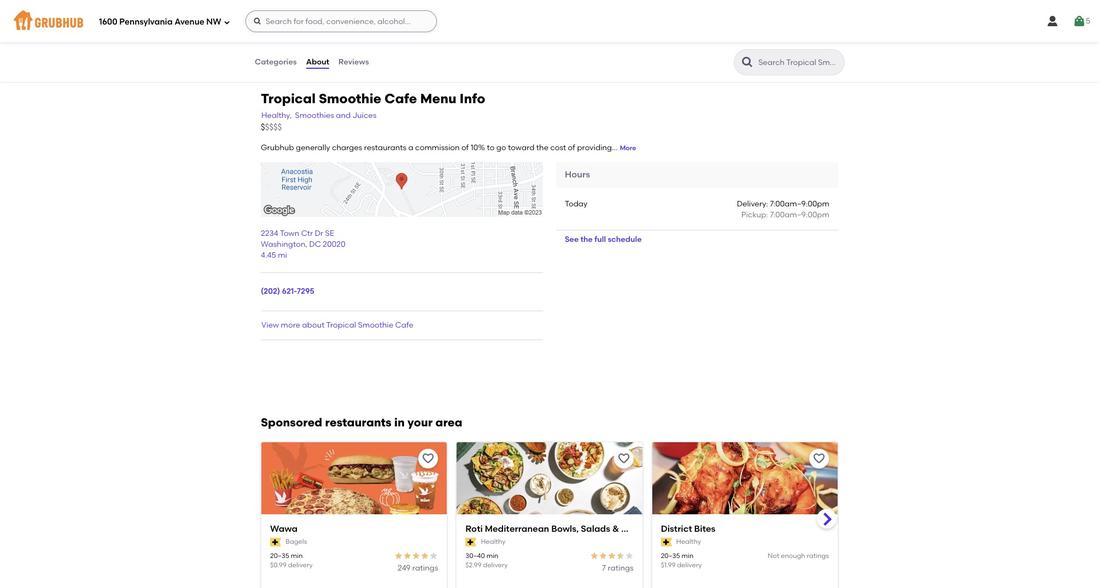 Task type: locate. For each thing, give the bounding box(es) containing it.
of right cost
[[568, 143, 575, 153]]

the left "full"
[[581, 235, 593, 245]]

7295
[[297, 287, 314, 297]]

20–35 inside 20–35 min $1.99 delivery
[[661, 553, 680, 560]]

svg image
[[253, 17, 262, 26]]

1 healthy from the left
[[481, 539, 506, 547]]

smoothie
[[319, 91, 381, 107], [358, 321, 393, 330]]

$$$$$
[[261, 123, 282, 133]]

0 horizontal spatial delivery
[[288, 562, 313, 570]]

7:00am–9:00pm
[[770, 200, 830, 209], [770, 211, 830, 220]]

2234 town ctr dr se washington , dc 20020 4.45 mi
[[261, 229, 345, 260]]

2 horizontal spatial min
[[682, 553, 694, 560]]

save this restaurant button
[[419, 449, 438, 469], [614, 449, 634, 469], [809, 449, 829, 469]]

1 horizontal spatial tropical
[[326, 321, 356, 330]]

more
[[281, 321, 300, 330]]

1 vertical spatial tropical
[[326, 321, 356, 330]]

save this restaurant image
[[422, 453, 435, 466], [813, 453, 826, 466]]

2 20–35 from the left
[[661, 553, 680, 560]]

2234
[[261, 229, 278, 238]]

dr
[[315, 229, 323, 238]]

3 save this restaurant button from the left
[[809, 449, 829, 469]]

min
[[291, 553, 303, 560], [487, 553, 498, 560], [682, 553, 694, 560]]

0 horizontal spatial ratings
[[412, 564, 438, 574]]

2 horizontal spatial ratings
[[807, 553, 829, 560]]

1 of from the left
[[461, 143, 469, 153]]

delivery for district bites
[[677, 562, 702, 570]]

ratings right 249 in the left of the page
[[412, 564, 438, 574]]

healthy down district bites
[[676, 539, 701, 547]]

tropical
[[261, 91, 316, 107], [326, 321, 356, 330]]

min right 30–40
[[487, 553, 498, 560]]

grubhub generally charges restaurants a commission of 10% to go toward the cost of providing ... more
[[261, 143, 636, 153]]

delivery inside 30–40 min $2.99 delivery
[[483, 562, 508, 570]]

7:00am–9:00pm up pickup: 7:00am–9:00pm
[[770, 200, 830, 209]]

area
[[435, 416, 462, 430]]

20–35 up $0.99
[[270, 553, 289, 560]]

info
[[460, 91, 485, 107]]

categories button
[[254, 43, 297, 82]]

1 horizontal spatial min
[[487, 553, 498, 560]]

7:00am–9:00pm down the "delivery: 7:00am–9:00pm"
[[770, 211, 830, 220]]

your
[[408, 416, 433, 430]]

0 horizontal spatial healthy
[[481, 539, 506, 547]]

toward
[[508, 143, 535, 153]]

0 horizontal spatial save this restaurant image
[[422, 453, 435, 466]]

roti mediterranean bowls, salads & pitas
[[466, 524, 643, 535]]

view
[[261, 321, 279, 330]]

2 horizontal spatial svg image
[[1073, 15, 1086, 28]]

30–40 min $2.99 delivery
[[466, 553, 508, 570]]

subscription pass image
[[466, 539, 477, 547], [661, 539, 672, 547]]

and
[[336, 111, 351, 120]]

see the full schedule button
[[556, 231, 650, 250]]

district
[[661, 524, 692, 535]]

1 horizontal spatial svg image
[[1046, 15, 1059, 28]]

20–35 for district bites
[[661, 553, 680, 560]]

town
[[280, 229, 299, 238]]

min down the 'bagels' at the left bottom
[[291, 553, 303, 560]]

3 min from the left
[[682, 553, 694, 560]]

0 horizontal spatial of
[[461, 143, 469, 153]]

20–35 min $1.99 delivery
[[661, 553, 702, 570]]

of left 10%
[[461, 143, 469, 153]]

2 healthy from the left
[[676, 539, 701, 547]]

1 20–35 from the left
[[270, 553, 289, 560]]

restaurants
[[364, 143, 407, 153], [325, 416, 392, 430]]

2 save this restaurant image from the left
[[813, 453, 826, 466]]

1 vertical spatial 7:00am–9:00pm
[[770, 211, 830, 220]]

1 horizontal spatial save this restaurant image
[[813, 453, 826, 466]]

cost
[[550, 143, 566, 153]]

reviews button
[[338, 43, 370, 82]]

tropical right about
[[326, 321, 356, 330]]

1 horizontal spatial save this restaurant button
[[614, 449, 634, 469]]

0 horizontal spatial tropical
[[261, 91, 316, 107]]

see the full schedule
[[565, 235, 642, 245]]

min for district bites
[[682, 553, 694, 560]]

1 horizontal spatial healthy
[[676, 539, 701, 547]]

wawa logo image
[[261, 443, 447, 535]]

2 subscription pass image from the left
[[661, 539, 672, 547]]

1 min from the left
[[291, 553, 303, 560]]

bagels
[[286, 539, 307, 547]]

healthy
[[481, 539, 506, 547], [676, 539, 701, 547]]

ratings for roti mediterranean bowls, salads & pitas
[[608, 564, 634, 574]]

ratings right 7
[[608, 564, 634, 574]]

roti
[[466, 524, 483, 535]]

0 vertical spatial the
[[536, 143, 549, 153]]

ratings right enough
[[807, 553, 829, 560]]

,
[[305, 240, 307, 249]]

1 save this restaurant image from the left
[[422, 453, 435, 466]]

1 7:00am–9:00pm from the top
[[770, 200, 830, 209]]

1 horizontal spatial 20–35
[[661, 553, 680, 560]]

the left cost
[[536, 143, 549, 153]]

restaurants left a
[[364, 143, 407, 153]]

search icon image
[[741, 56, 754, 69]]

1 delivery from the left
[[288, 562, 313, 570]]

healthy,
[[261, 111, 292, 120]]

3 delivery from the left
[[677, 562, 702, 570]]

2 horizontal spatial save this restaurant button
[[809, 449, 829, 469]]

min for wawa
[[291, 553, 303, 560]]

1 horizontal spatial delivery
[[483, 562, 508, 570]]

1600
[[99, 17, 117, 27]]

2 delivery from the left
[[483, 562, 508, 570]]

0 horizontal spatial save this restaurant button
[[419, 449, 438, 469]]

star icon image
[[394, 552, 403, 561], [403, 552, 412, 561], [412, 552, 421, 561], [421, 552, 429, 561], [429, 552, 438, 561], [590, 552, 599, 561], [599, 552, 607, 561], [607, 552, 616, 561], [616, 552, 625, 561], [616, 552, 625, 561], [625, 552, 634, 561]]

0 vertical spatial 7:00am–9:00pm
[[770, 200, 830, 209]]

tropical up healthy,
[[261, 91, 316, 107]]

2 min from the left
[[487, 553, 498, 560]]

1 subscription pass image from the left
[[466, 539, 477, 547]]

delivery for wawa
[[288, 562, 313, 570]]

30–40
[[466, 553, 485, 560]]

0 horizontal spatial 20–35
[[270, 553, 289, 560]]

min inside 20–35 min $1.99 delivery
[[682, 553, 694, 560]]

20–35 inside "20–35 min $0.99 delivery"
[[270, 553, 289, 560]]

salads
[[581, 524, 610, 535]]

20–35 up $1.99 at the bottom of page
[[661, 553, 680, 560]]

2 7:00am–9:00pm from the top
[[770, 211, 830, 220]]

0 horizontal spatial the
[[536, 143, 549, 153]]

delivery inside "20–35 min $0.99 delivery"
[[288, 562, 313, 570]]

2 horizontal spatial delivery
[[677, 562, 702, 570]]

mi
[[278, 251, 287, 260]]

healthy up 30–40 min $2.99 delivery
[[481, 539, 506, 547]]

svg image
[[1046, 15, 1059, 28], [1073, 15, 1086, 28], [223, 19, 230, 25]]

min inside "20–35 min $0.99 delivery"
[[291, 553, 303, 560]]

delivery
[[288, 562, 313, 570], [483, 562, 508, 570], [677, 562, 702, 570]]

1 horizontal spatial subscription pass image
[[661, 539, 672, 547]]

cafe
[[385, 91, 417, 107], [395, 321, 413, 330]]

1 save this restaurant button from the left
[[419, 449, 438, 469]]

healthy, smoothies and juices
[[261, 111, 377, 120]]

2 save this restaurant button from the left
[[614, 449, 634, 469]]

0 horizontal spatial subscription pass image
[[466, 539, 477, 547]]

restaurants left in
[[325, 416, 392, 430]]

delivery right $1.99 at the bottom of page
[[677, 562, 702, 570]]

1 horizontal spatial ratings
[[608, 564, 634, 574]]

bowls,
[[551, 524, 579, 535]]

20–35
[[270, 553, 289, 560], [661, 553, 680, 560]]

more
[[620, 144, 636, 152]]

delivery right $2.99
[[483, 562, 508, 570]]

save this restaurant image
[[617, 453, 630, 466]]

save this restaurant button for roti
[[614, 449, 634, 469]]

delivery inside 20–35 min $1.99 delivery
[[677, 562, 702, 570]]

$1.99
[[661, 562, 676, 570]]

1 horizontal spatial the
[[581, 235, 593, 245]]

the inside see the full schedule button
[[581, 235, 593, 245]]

subscription pass image down roti
[[466, 539, 477, 547]]

0 vertical spatial tropical
[[261, 91, 316, 107]]

min down district bites
[[682, 553, 694, 560]]

&
[[612, 524, 619, 535]]

...
[[612, 143, 618, 153]]

dc
[[309, 240, 321, 249]]

1 vertical spatial the
[[581, 235, 593, 245]]

min inside 30–40 min $2.99 delivery
[[487, 553, 498, 560]]

menu
[[420, 91, 456, 107]]

ratings
[[807, 553, 829, 560], [412, 564, 438, 574], [608, 564, 634, 574]]

delivery right $0.99
[[288, 562, 313, 570]]

of
[[461, 143, 469, 153], [568, 143, 575, 153]]

healthy for bites
[[676, 539, 701, 547]]

0 horizontal spatial min
[[291, 553, 303, 560]]

Search Tropical Smoothie Cafe  search field
[[757, 57, 841, 68]]

the
[[536, 143, 549, 153], [581, 235, 593, 245]]

about button
[[306, 43, 330, 82]]

subscription pass image down district
[[661, 539, 672, 547]]

20–35 min $0.99 delivery
[[270, 553, 313, 570]]

district bites
[[661, 524, 716, 535]]

1 horizontal spatial of
[[568, 143, 575, 153]]



Task type: describe. For each thing, give the bounding box(es) containing it.
5
[[1086, 16, 1090, 26]]

save this restaurant image for district bites
[[813, 453, 826, 466]]

healthy, button
[[261, 110, 292, 122]]

1 vertical spatial restaurants
[[325, 416, 392, 430]]

bites
[[694, 524, 716, 535]]

svg image inside 5 button
[[1073, 15, 1086, 28]]

249 ratings
[[398, 564, 438, 574]]

about
[[302, 321, 325, 330]]

sponsored
[[261, 416, 322, 430]]

(202) 621-7295 button
[[261, 287, 314, 298]]

5 button
[[1073, 11, 1090, 31]]

0 vertical spatial smoothie
[[319, 91, 381, 107]]

7 ratings
[[602, 564, 634, 574]]

1 vertical spatial smoothie
[[358, 321, 393, 330]]

district bites link
[[661, 524, 829, 536]]

0 vertical spatial cafe
[[385, 91, 417, 107]]

pickup:
[[741, 211, 768, 220]]

smoothies and juices button
[[295, 110, 377, 122]]

roti mediterranean bowls, salads & pitas link
[[466, 524, 643, 536]]

grubhub
[[261, 143, 294, 153]]

more button
[[620, 144, 636, 153]]

see
[[565, 235, 579, 245]]

go
[[496, 143, 506, 153]]

(202)
[[261, 287, 280, 297]]

621-
[[282, 287, 297, 297]]

a
[[408, 143, 413, 153]]

providing
[[577, 143, 612, 153]]

healthy for mediterranean
[[481, 539, 506, 547]]

pitas
[[621, 524, 643, 535]]

view more about tropical smoothie cafe
[[261, 321, 413, 330]]

(202) 621-7295
[[261, 287, 314, 297]]

delivery for roti mediterranean bowls, salads & pitas
[[483, 562, 508, 570]]

hours
[[565, 170, 590, 180]]

sponsored restaurants in your area
[[261, 416, 462, 430]]

smoothies
[[295, 111, 334, 120]]

in
[[394, 416, 405, 430]]

reviews
[[339, 57, 369, 67]]

subscription pass image for district
[[661, 539, 672, 547]]

not enough ratings
[[768, 553, 829, 560]]

not
[[768, 553, 779, 560]]

enough
[[781, 553, 805, 560]]

7:00am–9:00pm for delivery: 7:00am–9:00pm
[[770, 200, 830, 209]]

roti mediterranean bowls, salads & pitas logo image
[[457, 443, 642, 535]]

7:00am–9:00pm for pickup: 7:00am–9:00pm
[[770, 211, 830, 220]]

pennsylvania
[[119, 17, 173, 27]]

249
[[398, 564, 411, 574]]

categories
[[255, 57, 297, 67]]

7
[[602, 564, 606, 574]]

tropical smoothie cafe  menu info
[[261, 91, 485, 107]]

delivery: 7:00am–9:00pm
[[737, 200, 830, 209]]

20020
[[323, 240, 345, 249]]

generally
[[296, 143, 330, 153]]

save this restaurant image for wawa
[[422, 453, 435, 466]]

min for roti mediterranean bowls, salads & pitas
[[487, 553, 498, 560]]

20–35 for wawa
[[270, 553, 289, 560]]

district bites logo image
[[652, 443, 838, 535]]

nw
[[206, 17, 221, 27]]

delivery:
[[737, 200, 768, 209]]

4.45
[[261, 251, 276, 260]]

$0.99
[[270, 562, 287, 570]]

Search for food, convenience, alcohol... search field
[[245, 10, 437, 32]]

full
[[595, 235, 606, 245]]

avenue
[[175, 17, 204, 27]]

wawa
[[270, 524, 298, 535]]

to
[[487, 143, 495, 153]]

0 horizontal spatial svg image
[[223, 19, 230, 25]]

$
[[261, 123, 265, 133]]

save this restaurant button for district
[[809, 449, 829, 469]]

schedule
[[608, 235, 642, 245]]

subscription pass image
[[270, 539, 281, 547]]

ctr
[[301, 229, 313, 238]]

charges
[[332, 143, 362, 153]]

main navigation navigation
[[0, 0, 1099, 43]]

0 vertical spatial restaurants
[[364, 143, 407, 153]]

subscription pass image for roti
[[466, 539, 477, 547]]

washington
[[261, 240, 305, 249]]

wawa link
[[270, 524, 438, 536]]

ratings for wawa
[[412, 564, 438, 574]]

se
[[325, 229, 334, 238]]

pickup: 7:00am–9:00pm
[[741, 211, 830, 220]]

2 of from the left
[[568, 143, 575, 153]]

1600 pennsylvania avenue nw
[[99, 17, 221, 27]]

mediterranean
[[485, 524, 549, 535]]

today
[[565, 200, 588, 209]]

10%
[[471, 143, 485, 153]]

1 vertical spatial cafe
[[395, 321, 413, 330]]

about
[[306, 57, 329, 67]]

juices
[[353, 111, 377, 120]]

commission
[[415, 143, 460, 153]]



Task type: vqa. For each thing, say whether or not it's contained in the screenshot.
the left lettuce,
no



